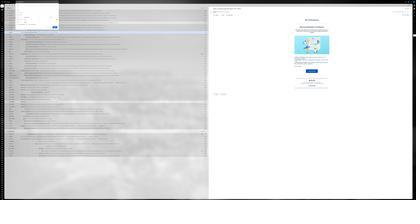 Task type: describe. For each thing, give the bounding box(es) containing it.
—
[[63, 58, 64, 59]]

see right the wait
[[132, 82, 133, 83]]

jubilee
[[9, 189, 12, 190]]

ideas for there are no bad suggestions... - just bad ideas
[[59, 115, 62, 116]]

best, right possible
[[145, 195, 147, 196]]

05:00:30
[[60, 157, 64, 159]]

terry turtle
[[11, 192, 17, 193]]

promotions for join
[[26, 58, 31, 59]]

1 tours from the left
[[77, 61, 80, 62]]

0 vertical spatial anything.
[[64, 121, 69, 122]]

1 vertical spatial today
[[69, 40, 72, 41]]

connections, down 30
[[51, 160, 57, 162]]

0 vertical spatial should
[[60, 31, 64, 32]]

1 lazy from the left
[[48, 180, 50, 181]]

1 horizontal spatial make
[[121, 55, 123, 56]]

1 horizontal spatial an
[[108, 31, 110, 32]]

1 horizontal spatial that
[[74, 85, 76, 86]]

2 horizontal spatial time
[[65, 46, 67, 47]]

0 horizontal spatial an
[[80, 88, 81, 89]]

1 people's from the left
[[42, 154, 46, 156]]

0 vertical spatial work
[[42, 40, 44, 41]]

experience, up 30
[[53, 154, 58, 156]]

2 🎨 image from the left
[[82, 46, 83, 47]]

should inside everything else tab panel
[[81, 180, 84, 181]]

0 horizontal spatial together
[[40, 52, 45, 53]]

known inside important tab panel
[[103, 19, 106, 20]]

2 paul from the left
[[112, 160, 115, 162]]

updates for see franny's and other people's connections, experience, and more
[[26, 154, 30, 155]]

53 row from the top
[[5, 173, 259, 176]]

experience, down 05:00:30
[[57, 160, 63, 162]]

addresses up think?
[[101, 174, 106, 175]]

2 manage from the left
[[124, 61, 128, 62]]

mateo roberts inside everything else tab panel
[[11, 186, 18, 187]]

by down solution
[[126, 70, 128, 71]]

1 brad klo from the top
[[11, 109, 15, 110]]

team up upgraded
[[64, 70, 67, 71]]

updates for verify your email
[[26, 76, 30, 77]]

call
[[81, 28, 82, 29]]

1 horizontal spatial better
[[124, 55, 127, 56]]

0 horizontal spatial there
[[39, 115, 42, 116]]

great inside important tab panel
[[106, 73, 108, 74]]

1 try from the left
[[32, 46, 33, 47]]

can inside important tab panel
[[60, 13, 62, 14]]

kendall, inside important tab panel
[[45, 142, 49, 144]]

schultz inside everything else tab panel
[[98, 195, 102, 196]]

1 vertical spatial thanks
[[52, 94, 56, 95]]

2:36
[[88, 168, 90, 169]]

1 security from the left
[[29, 100, 32, 101]]

atlassian for create and organize work in a whole new way ‌ ‌ ‌ ‌ ‌ ‌ ‌ ‌ ‌ ‌ ‌ ‌ ‌ ‌ ‌ ‌ ‌ ‌ ‌ ‌ ‌ ‌ ‌ ‌ ‌ ‌ ‌ ‌ ‌ ‌ ‌ ‌ ‌ ‌ ‌ ‌ ‌ ‌ ‌ ‌ ‌ ‌ ‌ ‌ ‌ ‌ ‌ ‌ ‌ ‌ ‌ ‌ ‌ ‌ ‌ ‌ ‌ ‌ ‌ ‌ ‌ ‌ ‌ ‌ ‌ ‌ ‌ ‌ ‌ ‌ ‌ ‌ ‌ ‌ ‌ ‌ ‌ ‌ ‌
[[11, 79, 15, 80]]

1 vertical spatial finish
[[5, 167, 8, 169]]

2023 inside navigation
[[7, 163, 9, 164]]

0 horizontal spatial out
[[65, 133, 67, 135]]

atlassian cell
[[266, 14, 271, 16]]

jacob simon for golden gardens
[[11, 49, 17, 50]]

we inside everything else tab panel
[[79, 180, 81, 181]]

1 production from the left
[[65, 189, 71, 190]]

in down "tara, meet sara - we've found your long lost sister, and she's living in france, find out more at 8"
[[44, 136, 45, 138]]

main content containing important
[[5, 5, 416, 201]]

off inside everything else tab panel
[[88, 180, 89, 181]]

1 horizontal spatial fin
[[86, 37, 87, 38]]

glimmer giggles
[[5, 187, 13, 188]]

1 helping from the left
[[68, 70, 72, 71]]

light
[[63, 195, 65, 196]]

2 app from the left
[[138, 61, 140, 62]]

trailhead
[[92, 91, 96, 92]]

pick inside important tab panel
[[76, 25, 78, 26]]

1 horizontal spatial payment
[[85, 142, 89, 144]]

29 for 12:01:48
[[49, 171, 50, 172]]

amazing for tim burton
[[26, 180, 30, 181]]

of down tarashultz49,
[[65, 91, 66, 92]]

4 security from the left
[[96, 100, 100, 101]]

the up has the words text box
[[51, 13, 52, 14]]

2 deliciously from the left
[[55, 88, 60, 89]]

see up benjamin
[[64, 31, 66, 32]]

be left the compartmental
[[107, 19, 109, 20]]

0 vertical spatial afternoon,
[[56, 180, 61, 181]]

interactions
[[82, 70, 87, 71]]

navigation containing inbox
[[0, 5, 18, 201]]

[127.0.0.1] for aromailexp04.cat.com
[[87, 174, 92, 175]]

3 paul from the left
[[117, 160, 119, 162]]

2 whiteboards from the left
[[89, 46, 95, 47]]

dessert for video call
[[30, 37, 33, 38]]

your deliciously ella account has been created! - welcome to deliciously ella hi tarashultz49, thanks for creating an account on deliciously ella. your username is tarashultz49. you can access your account area to view orders, change your password,
[[26, 88, 144, 89]]

56 row from the top
[[5, 182, 259, 185]]

2 horizontal spatial verify
[[87, 94, 90, 95]]

2 nhs from the left
[[43, 100, 45, 101]]

31, inside important tab panel
[[88, 13, 89, 14]]

1 horizontal spatial see
[[45, 160, 47, 162]]

2 horizontal spatial all
[[111, 82, 112, 83]]

1 horizontal spatial abyss,
[[74, 28, 77, 29]]

2023 left 6:54
[[90, 13, 92, 14]]

invite your team to get work done image
[[368, 45, 412, 68]]

Search mail text field
[[23, 2, 66, 3]]

23 row from the top
[[5, 78, 259, 81]]

to
[[95, 94, 96, 95]]

43 row from the top
[[5, 138, 259, 141]]

1 horizontal spatial kendall
[[92, 168, 96, 169]]

1 horizontal spatial below
[[73, 94, 76, 95]]

1 horizontal spatial hey,
[[34, 127, 36, 129]]

and right cash
[[54, 61, 56, 62]]

gear
[[37, 25, 39, 26]]

1 amazing from the left
[[43, 82, 47, 83]]

halloween
[[39, 22, 44, 23]]

2023 right the 29,
[[56, 67, 58, 68]]

now for stripe
[[39, 64, 41, 65]]

best, up updates security alert - a new sign-in on mac tarashultz49@gmail.com we noticed a new sign-in to your google account on a mac device. if this was you, you don't need to do anything. if not, we'll help you secure your
[[75, 130, 77, 132]]

mateo roberts inside important tab panel
[[11, 148, 18, 150]]

buy for buy this (no subject) - distrust and caution are the parents of security. benjamin franklin on mon, aug 14, 2023 at 5:11 pm tara schultz <tarashultz49@gmail.com> wrote: hey everybody, my new hair extensions came in
[[26, 34, 28, 35]]

came
[[126, 34, 129, 35]]

row containing chemist warehouse nz
[[5, 96, 259, 99]]

2 horizontal spatial click
[[124, 85, 126, 86]]

and down 'updates verify your email - get started with your new stripe account ‌ ‌ ‌ ‌ ‌ ‌ ‌ ‌ ‌ ‌ ‌ ‌ ‌ ‌ ‌ ‌ ‌ ‌ ‌ ‌ ‌ ‌ ‌ ‌ ‌ ‌ ‌ ‌ ‌ ‌ ‌ ‌ ‌ ‌ ‌ ‌ ‌ ‌ ‌ ‌ ‌ ‌ ‌ ‌ ‌ ‌ ‌ ‌ ‌ ‌ ‌ ‌ ‌ ‌ ‌ ‌ ‌ ‌ ‌ ‌ ‌ ‌ ‌ ‌ ‌ ‌ ‌ ‌ ‌ ‌ ‌ ‌ ‌ ‌ ‌ ‌ ‌ ‌ ‌ ‌'
[[52, 79, 54, 80]]

6 row from the top
[[5, 27, 259, 30]]

alert for twitter brand change - hey kendall, yep, it's a big mistake if i've ever seen one! best, tara on mon, jul 31, 2023 at 2:36 pm kendall parks <kendallparks02@gmail.com> wrote: hey tara, have you been keeping up
[[26, 168, 29, 169]]

0700
[[65, 157, 68, 159]]

can inside everything else tab panel
[[59, 186, 61, 187]]

1 vertical spatial two
[[42, 64, 44, 65]]

bjord , terry 2 for my
[[11, 16, 17, 17]]

for down "one"
[[90, 142, 91, 144]]

ger link
[[5, 182, 7, 183]]

wed, oct 4, 2023, 1:04 pm element
[[255, 13, 258, 14]]

received down change at the bottom of page
[[41, 171, 45, 172]]

fin , bjord
[[11, 37, 16, 38]]

sometime!
[[70, 49, 75, 50]]

about
[[75, 142, 78, 144]]

2 gardens from the left
[[51, 49, 55, 50]]

1 vertical spatial like
[[86, 106, 87, 107]]

basketball
[[26, 130, 31, 132]]

1 horizontal spatial do
[[114, 37, 115, 38]]

a inside everything else tab panel
[[56, 168, 56, 169]]

signing
[[58, 94, 61, 95]]

dazzle tranquil
[[5, 103, 12, 104]]

1 vertical spatial food
[[9, 105, 12, 106]]

aurora down aurora link
[[5, 47, 8, 48]]

15th
[[122, 142, 124, 144]]

31, inside everything else tab panel
[[83, 168, 84, 169]]

and up tarashultz49-
[[142, 91, 144, 92]]

jul inside important tab panel
[[87, 13, 88, 14]]

2 through from the left
[[152, 61, 155, 62]]

still up coffee
[[40, 13, 42, 14]]

break?
[[45, 16, 48, 17]]

1 mail from the top
[[13, 103, 15, 104]]

2 mail from the top
[[13, 157, 15, 159]]

message up the hi!
[[45, 174, 49, 175]]

all mail list box
[[30, 27, 72, 29]]

like!
[[123, 192, 125, 193]]

1 eggo from the left
[[48, 186, 51, 187]]

on up seem
[[82, 13, 84, 14]]

schultz down mailsvcp- at the left bottom of page
[[74, 160, 78, 162]]

are left no
[[42, 115, 44, 116]]

to inside navigation
[[11, 40, 12, 41]]

1 vertical spatial here!
[[53, 145, 55, 147]]

updates for get started on something amazing
[[26, 82, 30, 83]]

<dog@cat.com> inside everything else tab panel
[[111, 171, 118, 172]]

0 vertical spatial don't
[[36, 30, 38, 31]]

of up any
[[71, 189, 72, 190]]

received up the break? on the top of the page
[[46, 13, 50, 14]]

review inside navigation
[[12, 40, 16, 41]]

bowers
[[14, 145, 17, 147]]

dewdrop for dewdrop link on the bottom left of page
[[5, 119, 9, 121]]

was up the hi!
[[49, 174, 51, 175]]

31 row from the top
[[5, 102, 259, 105]]

linkedin down awe spelling - hello tara, is your name spelled with or without a 'c'. best, mateo
[[43, 151, 47, 153]]

salesforce down start
[[26, 67, 31, 68]]

check inside navigation
[[5, 88, 8, 89]]

on down organize
[[54, 82, 55, 83]]

dessert for rum
[[40, 189, 43, 190]]

row containing google
[[5, 135, 259, 138]]

1 ask from the left
[[48, 195, 50, 196]]

sports for there
[[31, 115, 34, 116]]

original up kite run clever jacket fish
[[30, 171, 34, 172]]

i right lately?
[[81, 192, 82, 193]]

0 horizontal spatial well.
[[62, 142, 64, 144]]

and left simpler.
[[88, 22, 90, 23]]

got
[[78, 85, 80, 86]]

10:24
[[115, 28, 118, 29]]

11am
[[94, 19, 96, 20]]

2 brad klo from the top
[[11, 151, 15, 153]]

solace
[[8, 52, 11, 53]]

it inside everything else tab panel
[[106, 189, 107, 190]]

updates get started on something amazing - get started on something amazing atlassian unleash your team's potential hi tara, congratulations! tara-confluence.atlassian.net is all set up and ready to go! we can't wait to see what you can
[[26, 82, 140, 83]]

2023 right 15,
[[78, 37, 80, 38]]

live
[[115, 139, 116, 141]]

euphoria inside everything else tab panel
[[44, 186, 48, 187]]

invite
[[64, 40, 66, 41]]

what inside important tab panel
[[32, 79, 34, 80]]

updates for welcome to the salesforce sales cloud trial
[[26, 91, 30, 92]]

amazing for anna medina
[[26, 177, 30, 178]]

great,
[[96, 139, 99, 141]]

follow up inside navigation
[[5, 172, 10, 174]]

in inside tab panel
[[61, 180, 62, 181]]

jack
[[11, 142, 13, 144]]

don't include chats
[[36, 30, 45, 31]]

🤔 image
[[46, 79, 47, 80]]

i up dear on the bottom left
[[45, 139, 45, 141]]

aurora up enchanted
[[7, 136, 11, 138]]

crystalline inside important tab panel
[[26, 103, 31, 104]]

7 row from the top
[[5, 30, 259, 33]]

1 horizontal spatial september
[[133, 73, 138, 74]]

1 horizontal spatial don't
[[108, 139, 111, 141]]

distilled
[[119, 189, 122, 190]]

0 vertical spatial account
[[90, 94, 94, 95]]

glisten for glisten serenity
[[5, 196, 8, 198]]

2 could from the left
[[66, 139, 69, 141]]

cascade mirage link
[[5, 86, 13, 87]]

hi!
[[48, 177, 50, 178]]

meadow
[[44, 103, 47, 104]]

2 gaze from the left
[[120, 31, 122, 32]]

0 horizontal spatial better
[[54, 40, 57, 41]]

social for message
[[26, 160, 29, 161]]

demographic inside navigation
[[5, 115, 12, 116]]

1 day option
[[30, 24, 48, 25]]

0 vertical spatial right
[[120, 67, 123, 68]]

level
[[44, 19, 47, 20]]

2 inside "me , jeremy 2"
[[17, 13, 17, 14]]

over
[[126, 189, 128, 190]]

extensions
[[121, 34, 126, 35]]

today. inside important tab panel
[[49, 121, 52, 122]]

2pm.
[[71, 118, 73, 119]]

hi left tarashultz49,
[[63, 88, 64, 89]]

0 vertical spatial not
[[44, 13, 46, 14]]

we left come
[[52, 28, 53, 29]]

anytime
[[81, 25, 85, 26]]

1 vertical spatial team's
[[76, 82, 79, 83]]

3 inside noah , tim sean 3
[[19, 160, 20, 162]]

29,
[[54, 67, 55, 68]]

your down the 'c'.
[[56, 151, 58, 153]]

2 horizontal spatial harmony
[[40, 103, 43, 104]]

can inside everything else tab panel
[[111, 192, 113, 193]]

1 horizontal spatial team's
[[109, 55, 112, 56]]

0 horizontal spatial maria
[[13, 25, 16, 26]]

there are no bad suggestions... - just bad ideas
[[39, 115, 62, 116]]

and up (pdt)
[[70, 154, 72, 156]]

jungle
[[26, 157, 29, 159]]

good down how
[[53, 180, 56, 181]]

linkedin up euphoria glimmer link
[[11, 154, 15, 156]]

in right log
[[101, 94, 102, 95]]

aurora breeze link
[[5, 47, 12, 48]]

within inside important tab panel
[[103, 100, 106, 101]]

2 horizontal spatial this
[[141, 22, 143, 23]]

basketball
[[45, 130, 49, 132]]

miller for office
[[15, 121, 18, 122]]

8 row from the top
[[5, 33, 259, 36]]

whispers for aurora whispers
[[8, 54, 13, 56]]

1 horizontal spatial movie
[[42, 109, 45, 110]]

the left abyss
[[113, 31, 115, 32]]

turtle inside everything else tab panel
[[14, 192, 17, 193]]

sean's
[[47, 160, 51, 162]]

end
[[67, 28, 69, 29]]

the right about
[[78, 142, 80, 144]]

tim inside important tab panel
[[14, 160, 16, 162]]

0 horizontal spatial fin
[[11, 37, 13, 38]]

morning, for the
[[38, 130, 42, 132]]

mb option
[[63, 21, 70, 22]]

aug down yep,
[[50, 171, 52, 172]]

add
[[36, 151, 38, 153]]

3 security from the left
[[61, 100, 65, 101]]

salesforce for get
[[11, 55, 16, 56]]

evils
[[58, 37, 60, 38]]

anna for carpool
[[11, 183, 14, 184]]

have up coffee
[[42, 13, 44, 14]]

36 row from the top
[[5, 117, 259, 120]]

is left space
[[35, 79, 35, 80]]

1 vertical spatial today.
[[94, 180, 97, 181]]

0 vertical spatial there
[[111, 73, 113, 74]]

atlassian for two quick ways confluence changes the way your team works ‌ ‌ ‌ ‌ ‌ ‌ ‌ ‌ ‌ ‌ ‌ ‌ ‌ ‌ ‌ ‌ ‌ ‌ ‌ ‌ ‌ ‌ ‌ ‌ ‌ ‌ ‌ ‌ ‌ ‌ ‌ ‌ ‌ ‌ ‌ ‌ ‌ ‌ ‌ ‌ ‌ ‌ ‌ ‌ ‌ ‌ ‌ ‌ ‌ ‌ ‌ ‌ ‌ ‌ ‌ ‌ ‌ ‌ ‌ ‌ ‌ ‌ ‌ ‌ ‌ ‌ ‌ ‌ ‌ ‌ ‌ ‌
[[11, 52, 15, 53]]

tranquil for blissful tranquil
[[8, 69, 12, 70]]

has scheduled message image inside everything else tab panel
[[252, 168, 253, 169]]

mailsvcp-
[[75, 157, 80, 159]]

1 heard from the left
[[66, 192, 69, 193]]

name inside everything else tab panel
[[103, 192, 106, 193]]

row containing noreply
[[5, 99, 259, 102]]

0 horizontal spatial what
[[104, 106, 107, 107]]

simon for golden
[[14, 49, 17, 50]]

cherish for starlit
[[51, 183, 55, 184]]

1 horizontal spatial started
[[42, 76, 45, 77]]

2 foreign from the left
[[71, 139, 74, 141]]

21 row from the top
[[5, 72, 259, 75]]

1 customer from the left
[[77, 70, 81, 71]]

up down 'hey, do you want to carpool to the office?'
[[66, 186, 67, 187]]

a left page?!
[[42, 79, 42, 80]]

2 klo from the top
[[14, 151, 15, 153]]

your up the liked?
[[45, 94, 47, 95]]

happening?
[[47, 127, 53, 129]]

jeremy,
[[122, 13, 126, 14]]

17 row from the top
[[5, 60, 259, 63]]

1 whiteboards from the left
[[39, 46, 45, 47]]

jeremy miller for office supplies
[[11, 121, 18, 122]]

made
[[129, 19, 132, 20]]

schultz, down the basics
[[33, 73, 37, 74]]

a right noticed
[[66, 136, 67, 138]]

0 vertical spatial here!
[[97, 46, 99, 47]]

1 login from the left
[[39, 100, 42, 101]]

wed, right 'nietzsche'
[[105, 22, 108, 23]]

nz
[[21, 97, 22, 98]]

0 horizontal spatial kendall
[[11, 168, 15, 169]]

1 horizontal spatial maria
[[101, 25, 104, 26]]

message down twitter
[[34, 171, 38, 172]]

0 horizontal spatial see
[[31, 154, 32, 156]]

😎 image
[[104, 25, 105, 26]]

i'm
[[36, 121, 37, 122]]

<tarashultz49@gmail.com> inside everything else tab panel
[[102, 195, 115, 196]]

team down call
[[36, 40, 38, 41]]

0 horizontal spatial hey,
[[30, 124, 32, 125]]

2 look from the left
[[118, 91, 120, 92]]

pick inside everything else tab panel
[[64, 186, 66, 187]]

date within list box
[[30, 24, 49, 26]]

team,
[[61, 40, 63, 41]]

0 vertical spatial like
[[100, 61, 102, 62]]

2 helps from the left
[[143, 55, 146, 56]]

terry up me bjord
[[11, 192, 14, 193]]

on up 😎 icon on the left of the page
[[104, 22, 105, 23]]

glisten for glisten link
[[5, 192, 8, 193]]

8pm.
[[61, 130, 63, 132]]

2 dark from the left
[[71, 28, 73, 29]]

1 🎨 image from the left
[[52, 46, 53, 47]]

code down promotions did you see something you liked? - finish your checkout now! ͏ ͏ ͏ ͏ ͏ ͏ ͏ ͏ ͏ ͏ ͏ ͏ ͏ ͏ ͏ ͏ ͏ ͏ ͏ ͏ ͏ ͏ ͏ ͏ ͏ ͏ ͏ ͏ ͏ ͏ ͏ ͏ ͏ ͏ ͏ ͏ ͏ ͏ ͏ ͏ ͏ ͏ ͏ ͏ ͏ ͏ ͏ ͏ ͏ ͏ ͏ ͏ ͏ ͏ ͏ ͏ ͏ ͏ ͏ ͏ ͏ ͏ ͏ ͏ ͏ ͏ ͏ ͏ ͏ ͏ ͏ ͏ ͏ ͏ ͏ ͏ ͏ ͏ ͏ ͏ ͏ ͏ ͏ ͏ ͏ ͏ ͏ ͏
[[54, 100, 56, 101]]

are inside everything else tab panel
[[57, 177, 58, 178]]

20 row from the top
[[5, 69, 259, 72]]

james down dreamy breeze link
[[11, 133, 14, 135]]

edge
[[120, 139, 122, 141]]

elixir for elixir aurora
[[5, 136, 7, 138]]

the up 2312.my.salesforce.com
[[126, 91, 128, 92]]

fda,
[[125, 19, 127, 20]]

optimize
[[32, 61, 36, 62]]

2 horizontal spatial or
[[127, 37, 128, 38]]

delicious food
[[5, 105, 12, 106]]

2 production from the left
[[133, 189, 139, 190]]

starlit
[[49, 183, 51, 184]]

row containing jaevin
[[5, 66, 259, 69]]

your up "forevermore"
[[74, 136, 76, 138]]

1 me , mail 2 from the top
[[11, 103, 16, 104]]

i left wanted
[[64, 142, 64, 144]]

size operator image
[[48, 21, 49, 23]]

dessert for great books
[[40, 192, 43, 193]]

winter 2023 climbing gear
[[26, 25, 39, 26]]

11 row from the top
[[5, 42, 259, 45]]

if down distilled at left
[[120, 192, 121, 193]]

1 vertical spatial will
[[53, 130, 54, 132]]

, inside everything else tab panel
[[13, 174, 13, 175]]

amazing inside navigation
[[5, 38, 9, 39]]

zoom?
[[129, 37, 132, 38]]

bjord inside everything else tab panel
[[13, 195, 16, 196]]

5 row from the top
[[5, 24, 259, 27]]

meets
[[124, 37, 127, 38]]

glimmer for glimmer jubilee
[[5, 189, 9, 190]]

1 horizontal spatial what
[[134, 82, 136, 83]]

alert for video call - constantly choosing the lesser of two evils is still choosing evil. on tue, aug 15, 2023 at 6:02 pm fin mccloud <mccloudfin931@gmail.com> wrote: hello all, do you prefer google meets or zoom?
[[26, 37, 29, 38]]

0 horizontal spatial google
[[11, 136, 15, 138]]

sales right visualize
[[106, 55, 109, 56]]

salesforce for learn
[[11, 70, 16, 71]]

1 paul from the left
[[81, 160, 83, 162]]

day. inside important tab panel
[[108, 73, 110, 74]]

282592
[[82, 100, 86, 101]]

0 horizontal spatial start
[[100, 160, 102, 162]]

gmail image
[[5, 1, 13, 4]]

10 row from the top
[[5, 39, 259, 42]]

social message your new connection
[[26, 160, 44, 162]]

blissful for blissful serene
[[5, 66, 8, 68]]

2 horizontal spatial hello
[[109, 37, 112, 38]]

1 could from the left
[[45, 139, 48, 141]]

the right call in the top left of the page
[[83, 28, 84, 29]]

2 horizontal spatial an
[[145, 22, 146, 23]]

blissful for blissful tranquil
[[5, 69, 8, 70]]

46 row from the top
[[5, 147, 259, 150]]

hi right potential
[[84, 82, 85, 83]]

best, right the 'c'.
[[59, 148, 61, 150]]

0 horizontal spatial september
[[43, 145, 49, 147]]

something for started
[[38, 82, 43, 83]]

tim burton for national lazy day - good afternoon, in honor of national lazy day, i think we should all take off at lunch today. what do you think? cheers, tim -- timothy burton graveyard adventures 379 national cemetery rd. florence,
[[11, 180, 16, 181]]

run
[[28, 174, 30, 175]]

1 horizontal spatial click
[[71, 94, 73, 95]]

hey, inside everything else tab panel
[[63, 183, 65, 184]]

2 horizontal spatial see
[[64, 154, 66, 156]]

2 horizontal spatial that
[[134, 85, 135, 86]]

18 row from the top
[[5, 63, 259, 66]]

1 vertical spatial right
[[82, 85, 84, 86]]

1 horizontal spatial get
[[84, 91, 86, 92]]

october inside navigation
[[5, 165, 9, 166]]

2 horizontal spatial payment
[[111, 142, 115, 144]]

2 ella from the left
[[61, 88, 62, 89]]

1 national from the left
[[44, 180, 48, 181]]

0 horizontal spatial started
[[33, 82, 36, 83]]

pm right 5:11
[[83, 34, 84, 35]]

mon, right 😎 icon on the left of the page
[[107, 25, 109, 26]]

buy for buy this
[[5, 81, 7, 82]]

hello for awe spelling - hello tara, is your name spelled with or without a 'c'. best, mateo
[[34, 148, 36, 150]]

1 pipeline from the left
[[67, 61, 71, 62]]

0 vertical spatial hope
[[95, 73, 98, 74]]

2 choosing from the left
[[64, 37, 68, 38]]

0 horizontal spatial you.
[[89, 85, 91, 86]]

has scheduled message image inside important tab panel
[[252, 67, 253, 68]]

2 tours from the left
[[140, 61, 143, 62]]

show details image
[[269, 16, 270, 17]]

2 horizontal spatial 3
[[119, 73, 119, 74]]

jeremy miller for knitting club
[[11, 127, 18, 129]]

fun link
[[5, 175, 7, 176]]

known inside everything else tab panel
[[115, 189, 118, 190]]

am inside we come from a dark abyss, we end in a dark abyss, and we call the luminous interval life. nikos kazantzakis on mon, sep 11, 2023 at 10:24 am james peterson <james.peterson1902@gmail.com> wrote: link
[[118, 28, 120, 29]]

(reason: inside important tab panel
[[153, 103, 157, 104]]

0 horizontal spatial below
[[67, 85, 70, 86]]

a left the compartmental
[[109, 19, 110, 20]]

25 row from the top
[[5, 84, 259, 87]]

fall 2023 inside navigation
[[5, 163, 9, 164]]

glimmer for glimmer link
[[5, 184, 9, 186]]

2 month. from the left
[[127, 142, 131, 144]]

0 horizontal spatial do
[[32, 124, 34, 125]]

is left help!
[[67, 58, 68, 59]]

on inside we come from a dark abyss, we end in a dark abyss, and we call the luminous interval life. nikos kazantzakis on mon, sep 11, 2023 at 10:24 am james peterson <james.peterson1902@gmail.com> wrote: link
[[104, 28, 105, 29]]

sales up updates
[[121, 70, 123, 71]]

fall inside navigation
[[5, 163, 7, 164]]

0 horizontal spatial you're
[[55, 85, 58, 86]]

use
[[92, 100, 94, 101]]

0500 for aromailexp01.cat.com
[[59, 171, 62, 172]]

for left creating
[[74, 88, 75, 89]]

mail inside everything else tab panel
[[13, 171, 15, 172]]

27 row from the top
[[5, 90, 259, 93]]

from left ma-
[[71, 157, 73, 159]]

🙌 image
[[50, 46, 52, 47]]

updates for invite your team to get work done
[[26, 40, 30, 41]]

ever
[[65, 168, 67, 169]]

jeremy miller for lunch
[[11, 124, 18, 125]]

evil.
[[68, 37, 70, 38]]

2 horizontal spatial below
[[126, 85, 129, 86]]

bjord umlaut for 43th row from the top
[[11, 139, 17, 141]]

2023 left starlit
[[46, 183, 48, 184]]

your up updates
[[119, 70, 121, 71]]

we'll
[[118, 136, 120, 138]]

1 klo from the top
[[14, 109, 15, 110]]

authority for halloween watching movie month! - thoughts are the shadows of our feelings - always darker, emptier and simpler. friedrich nietzsche on wed, oct 4, 2023 at 11:39 am terry turtle <terryturtle85@gmail.com> wrote: this is an
[[34, 22, 38, 23]]

2 horizontal spatial have
[[121, 168, 124, 169]]

your left first
[[54, 64, 56, 65]]

all inside everything else tab panel
[[84, 180, 85, 181]]

2023 left 05:00:30
[[57, 157, 60, 159]]

ger for ger happy september! - hey tara, september is finally here! best, jacob
[[26, 145, 28, 146]]

government link
[[5, 199, 11, 200]]

updates welcome to salesforce: verify your account - thanks for signing up with salesforce! click below to verify your account. verify account to easily log in later, save this url: https://connect-saas-2312.my.salesforce.com username: tarashultz49-hh8c@
[[26, 94, 148, 95]]

delight down delight link
[[5, 110, 8, 111]]

performance
[[112, 55, 119, 56]]

of left two
[[55, 37, 56, 38]]

books
[[75, 192, 78, 193]]

2 guide from the left
[[147, 61, 149, 62]]

fall 2023 for great books
[[44, 192, 48, 193]]

great inside everything else tab panel
[[72, 192, 75, 193]]

the right what's
[[40, 109, 42, 110]]

3 inside jaevin , me 3
[[17, 67, 17, 68]]

8,
[[86, 195, 87, 196]]

2 horizontal spatial features
[[138, 91, 142, 92]]

0 horizontal spatial click
[[64, 85, 67, 86]]

2 horizontal spatial movie
[[49, 22, 52, 23]]

lunch inside important tab panel
[[42, 124, 45, 125]]

1 dark from the left
[[60, 28, 62, 29]]

2 security from the left
[[50, 100, 54, 101]]

eerew link
[[5, 131, 8, 133]]

2 login from the left
[[45, 100, 47, 101]]

better
[[97, 85, 99, 86]]

cheers,
[[106, 180, 110, 181]]

best, down "2pm."
[[69, 121, 71, 122]]

harmony inside navigation
[[8, 110, 13, 111]]

a left the 'c'.
[[56, 148, 57, 150]]

your up what is a space and a page?!
[[34, 76, 36, 77]]

1 horizontal spatial not
[[81, 31, 83, 32]]

am inside everything else tab panel
[[94, 195, 95, 196]]

size unit list box
[[63, 21, 72, 23]]

burton right timothy
[[117, 180, 121, 181]]

row containing fin
[[5, 36, 259, 39]]

benjamin
[[61, 34, 65, 35]]

from up crazy
[[96, 103, 98, 104]]

awe spelling - hello tara, is your name spelled with or without a 'c'. best, mateo
[[26, 148, 65, 150]]

2 national from the left
[[67, 180, 71, 181]]

2 inside the me , bjord 2
[[16, 34, 16, 35]]

1 how from the left
[[60, 55, 62, 56]]

don't inside row
[[48, 58, 51, 59]]

dessert inside navigation
[[5, 117, 9, 118]]

updates for your stripe verification code
[[26, 43, 30, 44]]

computer
[[26, 13, 31, 14]]

give
[[59, 25, 61, 26]]

ger for ger
[[5, 182, 7, 183]]

simon for smiths
[[14, 112, 17, 113]]

and
[[93, 31, 94, 32]]

3 row from the top
[[5, 18, 259, 21]]

peterson inside we come from a dark abyss, we end in a dark abyss, and we call the luminous interval life. nikos kazantzakis on mon, sep 11, 2023 at 10:24 am james peterson <james.peterson1902@gmail.com> wrote: link
[[123, 28, 127, 29]]

team up since
[[124, 70, 126, 71]]

1 inside row
[[106, 100, 106, 101]]

way up unleash
[[68, 79, 70, 80]]

0 horizontal spatial like
[[47, 109, 49, 110]]

is left due
[[116, 142, 116, 144]]

sports authority for there
[[31, 115, 38, 116]]

1 horizontal spatial well.
[[100, 67, 102, 68]]

the left the basics
[[35, 70, 36, 71]]

most?
[[51, 109, 54, 110]]

2023 right 28,
[[114, 25, 116, 26]]

1 horizontal spatial harmony
[[35, 103, 39, 104]]

whoever
[[48, 31, 53, 32]]

spread
[[139, 189, 142, 190]]

inbox link
[[5, 11, 8, 13]]

2 customer from the left
[[136, 70, 141, 71]]

social for tara,
[[26, 151, 29, 152]]

what is a space and a page?!
[[32, 79, 46, 80]]

enigma for enigma whispers
[[5, 148, 8, 150]]

has for has the words
[[21, 15, 23, 16]]

atlassian for don't set up confluence alone — there is help! ‌ ‌ ‌ ‌ ‌ ‌ ‌ ‌ ‌ ‌ ‌ ‌ ‌ ‌ ‌ ‌ ‌ ‌ ‌ ‌ ‌ ‌ ‌ ‌ ‌ ‌ ‌ ‌ ‌ ‌ ‌ ‌ ‌ ‌ ‌ ‌ ‌ ‌ ‌ ‌ ‌ ‌ ‌ ‌ ‌ ‌ ‌ ‌ ‌ ‌ ‌ ‌ ‌ ‌ ‌ ‌ ‌ ‌ ‌ ‌ ‌ ‌ ‌ ‌ ‌ ‌ ‌ ‌ ‌ ‌ ‌ ‌ ‌ ‌ ‌
[[11, 58, 15, 59]]

24 row from the top
[[5, 81, 259, 84]]

0 horizontal spatial verify
[[31, 76, 33, 77]]

salesforce for optimize
[[11, 61, 16, 62]]

0 vertical spatial thanks
[[70, 88, 74, 89]]

0500 for aromailexp04.cat.com
[[71, 174, 73, 175]]

1 horizontal spatial one
[[107, 189, 109, 190]]

0 horizontal spatial jaevin
[[11, 67, 14, 68]]

and down social tara, please add me to your linkedin network - review your invitation from brad klo. ͏ ͏ ͏ ͏ ͏ ͏ ͏ ͏ ͏ ͏ ͏ ͏ ͏ ͏ ͏ ͏ ͏ ͏ ͏ ͏ ͏ ͏ ͏ ͏ ͏ ͏ ͏ ͏ ͏ ͏ ͏ ͏ ͏ ͏ ͏ ͏ ͏ ͏ ͏ ͏ ͏ ͏ ͏ ͏ ͏ ͏ ͏ ͏ ͏ ͏ ͏ ͏ ͏ ͏ ͏ ͏ ͏ ͏ ͏ ͏ ͏ ͏ ͏ ͏ ͏ ͏ ͏ ͏ ͏ ͏ ͏ ͏ ͏ ͏ ͏ ͏ ͏ ͏ ͏ ͏ ͏ ͏
[[59, 154, 60, 156]]



Task type: vqa. For each thing, say whether or not it's contained in the screenshot.
"additional"
no



Task type: locate. For each thing, give the bounding box(es) containing it.
list box
[[273, 18, 274, 20], [280, 18, 282, 20]]

1 fwd: from the top
[[39, 16, 41, 17]]

think?
[[103, 180, 106, 181]]

do right the all,
[[114, 37, 115, 38]]

gear!
[[70, 25, 72, 26]]

bjord umlaut up jack peters
[[11, 139, 17, 141]]

main menu image
[[2, 2, 4, 3]]

like up smith's
[[47, 109, 49, 110]]

1 updates from the top
[[26, 40, 30, 41]]

11 updates from the top
[[26, 154, 30, 155]]

2 franny's from the left
[[66, 154, 70, 156]]

1 horizontal spatial features
[[96, 61, 100, 62]]

2 horizontal spatial help
[[144, 61, 146, 62]]

2 horizontal spatial some
[[122, 91, 124, 92]]

0 horizontal spatial don't
[[102, 136, 105, 138]]

2 people's from the left
[[75, 154, 79, 156]]

1 sports from the top
[[31, 22, 34, 23]]

have for great books - hello noah, have you heard of any great books lately? i heard one just the other day. he told me his name was sam. i can introduce you if you like! thanks, terry
[[61, 192, 63, 193]]

delight harmony inside navigation
[[5, 110, 13, 111]]

0 vertical spatial this
[[141, 22, 143, 23]]

0 horizontal spatial one
[[85, 192, 87, 193]]

in inside navigation
[[8, 88, 9, 89]]

day.
[[108, 73, 110, 74], [94, 192, 96, 193]]

upgraded
[[61, 73, 66, 74]]

email up doesn't have text box
[[51, 16, 53, 17]]

bliss for bliss link
[[5, 62, 7, 63]]

food inside important tab panel
[[39, 31, 41, 32]]

together
[[66, 49, 70, 50], [40, 52, 45, 53]]

ger up glimmer link
[[5, 182, 7, 183]]

want inside everything else tab panel
[[69, 183, 71, 184]]

we left end
[[66, 28, 67, 29]]

foreign left forever
[[50, 139, 53, 141]]

2 horizontal spatial (reason:
[[153, 103, 157, 104]]

42 row from the top
[[5, 135, 259, 138]]

0 horizontal spatial national
[[44, 180, 48, 181]]

1 mateo roberts from the top
[[11, 148, 18, 150]]

mccloud
[[88, 37, 92, 38]]

2 has scheduled message image from the top
[[252, 168, 253, 169]]

dewdrop for dewdrop dazzle
[[5, 122, 9, 123]]

awe for awe
[[5, 57, 7, 58]]

1 vertical spatial hope
[[50, 142, 52, 144]]

off inside important tab panel
[[132, 19, 134, 20]]

day. inside everything else tab panel
[[94, 192, 96, 193]]

day inside important tab panel
[[48, 118, 50, 119]]

1 horizontal spatial name
[[103, 192, 106, 193]]

auxiliary
[[138, 19, 142, 20]]

0 horizontal spatial turtle
[[14, 192, 17, 193]]

compartmental
[[110, 19, 117, 20]]

promotions for optimize
[[26, 61, 31, 62]]

1 horizontal spatial day
[[48, 118, 50, 119]]

your down doing
[[98, 70, 100, 71]]

1 horizontal spatial is
[[39, 148, 40, 150]]

1 horizontal spatial tours
[[140, 61, 143, 62]]

whispers for enigma whispers
[[9, 148, 13, 150]]

confluence
[[48, 40, 53, 41], [11, 46, 17, 47], [34, 46, 39, 47], [83, 46, 89, 47], [136, 46, 141, 47], [47, 52, 53, 53], [61, 52, 67, 53], [36, 58, 41, 59], [54, 58, 60, 59], [11, 73, 17, 74], [78, 73, 83, 74], [11, 85, 17, 86], [91, 85, 96, 86]]

2 mac from the left
[[87, 136, 89, 138]]

4 promotions from the top
[[26, 58, 31, 59]]

fwd: for fwd: noise level
[[39, 19, 41, 20]]

quick up signing
[[55, 91, 58, 92]]

Size value text field
[[51, 21, 61, 23]]

0 vertical spatial whispers
[[8, 54, 13, 56]]

and up account.
[[82, 91, 84, 92]]

month.
[[105, 142, 109, 144], [127, 142, 131, 144]]

ask me questions
[[48, 195, 57, 196]]

september left 27,
[[133, 73, 138, 74]]

ger inside ger happy september! - hey tara, september is finally here! best, jacob
[[26, 145, 28, 146]]

eerew left tum
[[26, 142, 29, 143]]

0 vertical spatial morning,
[[36, 118, 40, 119]]

cherish for enigma
[[9, 143, 12, 145]]

🎨 image
[[52, 46, 53, 47], [82, 46, 83, 47]]

bubbles up euphoria glimmer link
[[9, 155, 13, 157]]

2 heard from the left
[[82, 192, 85, 193]]

follow
[[26, 16, 29, 17], [26, 19, 29, 20], [26, 22, 29, 23], [26, 31, 29, 32], [31, 67, 35, 68], [26, 115, 29, 116], [5, 172, 8, 174]]

row containing deliciously ella
[[5, 87, 259, 90]]

updates inside updates tara schultz, your daily digest is here - welcome to your newly upgraded daily digest. learn more confluence icon g'day tara schultz, hope you're having a great day. there have been 3 updates since wednesday, september 27, 2023. want
[[26, 73, 30, 74]]

size list box
[[48, 21, 49, 23]]

😍 image
[[49, 46, 50, 47]]

what left space
[[32, 79, 34, 80]]

dessert inside important tab panel
[[30, 37, 33, 38]]

1 horizontal spatial paul
[[112, 160, 115, 162]]

1 deliciously from the left
[[29, 88, 34, 89]]

times
[[53, 19, 55, 20]]

blissful tranquil link
[[5, 69, 12, 70]]

1 promotions from the top
[[26, 46, 31, 47]]

updates inside updates security alert - a new sign-in on mac tarashultz49@gmail.com we noticed a new sign-in to your google account on a mac device. if this was you, you don't need to do anything. if not, we'll help you secure your
[[26, 136, 30, 137]]

1 horizontal spatial 0500
[[71, 174, 73, 175]]

Has the words text field
[[30, 15, 72, 16]]

main content
[[5, 5, 416, 201]]

bjord , terry 2 for proposed
[[11, 19, 17, 20]]

ger inside navigation
[[5, 182, 7, 183]]

10 updates from the top
[[26, 136, 30, 137]]

1 vertical spatial <dog@cat.com>
[[111, 171, 118, 172]]

1 vertical spatial breeze
[[5, 76, 8, 77]]

terry up on mon, aug 28, 2023 at 5:02 am tara schultz <tarashultz49@
[[119, 22, 122, 23]]

create left filter
[[58, 34, 61, 35]]

have inside important tab panel
[[39, 49, 41, 50]]

adventures
[[126, 180, 131, 181]]

mta-
[[80, 157, 82, 159]]

2 horizontal spatial has
[[127, 19, 129, 20]]

0 horizontal spatial ger
[[5, 182, 7, 183]]

1 horizontal spatial process
[[73, 31, 77, 32]]

1 in- from the left
[[74, 61, 75, 62]]

the depth of self-delusion - hey tara, i could be foreign forever to your otherland i could be foreign forevermore to your promiseland one life was great, but another… no, i don't want to live on the edge i won't follow
[[26, 139, 129, 141]]

join for -
[[54, 46, 56, 47]]

bjord umlaut for 7th row from the top of the main content containing important
[[11, 31, 17, 32]]

1 elixir from the top
[[5, 134, 7, 135]]

1 horizontal spatial join
[[54, 46, 56, 47]]

0 vertical spatial has
[[21, 15, 23, 16]]

barbados
[[76, 189, 80, 190]]

awe inside awe spelling - hello tara, is your name spelled with or without a 'c'. best, mateo
[[26, 148, 28, 149]]

twitter
[[34, 168, 37, 169]]

dazzle for dazzle tranquil
[[5, 103, 8, 104]]

you right 'gear!' at the left of the page
[[72, 25, 74, 26]]

2 in- from the left
[[137, 61, 138, 62]]

pm inside everything else tab panel
[[91, 168, 92, 169]]

this for buy this (no subject) - distrust and caution are the parents of security. benjamin franklin on mon, aug 14, 2023 at 5:11 pm tara schultz <tarashultz49@gmail.com> wrote: hey everybody, my new hair extensions came in
[[28, 34, 30, 35]]

4 jeremy miller from the top
[[11, 127, 18, 129]]

sean down connections
[[115, 160, 117, 162]]

379
[[132, 180, 133, 181]]

2 vertical spatial mail
[[13, 171, 15, 172]]

medina for carpool
[[14, 183, 17, 184]]

delete image
[[18, 6, 19, 7]]

Date text field
[[51, 24, 70, 26]]

are right how
[[57, 177, 58, 178]]

1 valuable from the left
[[68, 91, 72, 92]]

stripe down invite
[[33, 43, 36, 44]]

harmony up ocean
[[8, 110, 13, 111]]

updates inside updates invite your team to get work done - confluence is better with a team, invite them today ‌ ‌ ‌ ‌ ‌ ‌ ‌ ‌ ‌ ‌ ‌ ‌ ‌ ‌ ‌ ‌ ‌ ‌ ‌ ‌ ‌ ‌ ‌ ‌ ‌ ‌ ‌ ‌ ‌ ‌ ‌ ‌ ‌ ‌ ‌ ‌ ‌ ‌ ‌ ‌ ‌ ‌ ‌ ‌ ‌ ‌ ‌ ‌ ‌ ‌ ‌ ‌ ‌ ‌ ‌ ‌ ‌ ‌ ‌ ‌ ‌ ‌ ‌ ‌ ‌ ‌ ‌ ‌ ‌ ‌ ‌ ‌ ‌ ‌ ‌
[[26, 40, 30, 41]]

power down researching
[[115, 70, 118, 71]]

review inside row
[[52, 151, 56, 153]]

1 rum from the left
[[72, 189, 74, 190]]

food for thought - whoever fights monsters should see to it that in the process he does not become a monster. and if you gaze long enough into an abyss, the abyss will gaze back into you.
[[39, 31, 129, 32]]

constantly
[[40, 37, 45, 38]]

lapp04.corp.apple.com
[[82, 157, 94, 159]]

fall for great books
[[44, 192, 45, 193]]

up inside navigation
[[8, 172, 10, 174]]

updates inside updates please verify your email address - hi tara schultz, you're nearly there! click below to verify that we got the right email for you. confluence better collaboration is a few clicks away! hi tara schultz, click below to verify that we
[[26, 85, 30, 86]]

2 me , mail 2 from the top
[[11, 157, 16, 159]]

fall for rum
[[44, 189, 45, 190]]

fall 2023 left starlit
[[44, 183, 48, 184]]

eerew inside navigation
[[5, 131, 8, 133]]

promotions inside promotions get real-time views and insights into your business - learn how sales cloud helps you easily build reports and dashboards so you can quickly visualize your sales team's performance and make better decisions. learn how sales cloud helps you easily
[[26, 55, 31, 56]]

finish inside important tab panel
[[49, 97, 52, 98]]

1 helps from the left
[[68, 55, 71, 56]]

0 horizontal spatial ask
[[48, 195, 50, 196]]

4 enigma from the top
[[5, 148, 8, 150]]

2 vertical spatial all
[[84, 180, 85, 181]]

sports up 1 day
[[31, 22, 34, 23]]

authority for there are no bad suggestions... - just bad ideas
[[34, 115, 38, 116]]

hope
[[91, 67, 94, 68], [50, 142, 52, 144]]

3 left updates
[[119, 73, 119, 74]]

1 anna medina from the top
[[11, 177, 17, 178]]

1 gardens from the left
[[30, 49, 34, 50]]

1 vertical spatial sports authority
[[31, 31, 38, 32]]

0 horizontal spatial last
[[46, 118, 48, 119]]

what inside everything else tab panel
[[97, 180, 99, 181]]

show.
[[59, 118, 62, 119]]

updates inside the updates start using stripe now - two steps to accepting your first payment ‌ ‌ ‌ ‌ ‌ ‌ ‌ ‌ ‌ ‌ ‌ ‌ ‌ ‌ ‌ ‌ ‌ ‌ ‌ ‌ ‌ ‌ ‌ ‌ ‌ ‌ ‌ ‌ ‌ ‌ ‌ ‌ ‌ ‌ ‌ ‌ ‌ ‌ ‌ ‌ ‌ ‌ ‌ ‌ ‌ ‌ ‌ ‌ ‌ ‌ ‌ ‌ ‌ ‌ ‌ ‌ ‌ ‌ ‌ ‌ ‌ ‌ ‌ ‌ ‌ ‌ ‌ ‌ ‌ ‌ ‌ ‌ ‌ ‌ ‌ ‌ ‌ ‌ ‌ ‌
[[26, 64, 30, 65]]

promotions inside promotions join the confluence community - don't set up confluence alone — there is help! ‌ ‌ ‌ ‌ ‌ ‌ ‌ ‌ ‌ ‌ ‌ ‌ ‌ ‌ ‌ ‌ ‌ ‌ ‌ ‌ ‌ ‌ ‌ ‌ ‌ ‌ ‌ ‌ ‌ ‌ ‌ ‌ ‌ ‌ ‌ ‌ ‌ ‌ ‌ ‌ ‌ ‌ ‌ ‌ ‌ ‌ ‌ ‌ ‌ ‌ ‌ ‌ ‌ ‌ ‌ ‌ ‌ ‌ ‌ ‌ ‌ ‌ ‌ ‌ ‌ ‌ ‌ ‌ ‌ ‌ ‌ ‌ ‌ ‌ ‌
[[26, 58, 31, 59]]

ideas up sometime! on the left
[[71, 46, 74, 47]]

and right homepage
[[109, 61, 111, 62]]

2 bliss from the top
[[5, 64, 7, 65]]

row containing matt bowers
[[5, 144, 259, 147]]

fall 2023 for hi!
[[44, 177, 48, 178]]

snooze image
[[26, 6, 27, 7]]

updates for welcome to salesforce: verify your account
[[26, 94, 30, 95]]

2 vertical spatial 0500
[[71, 174, 73, 175]]

13
[[83, 103, 84, 104]]

fall 2023 for rum
[[44, 189, 48, 190]]

1 bjord umlaut from the top
[[11, 28, 18, 29]]

golden gardens - hi tara, have you been to golden gardens before? we should go together sometime! best, jacob
[[26, 49, 81, 50]]

updates inside updates get started on something amazing - get started on something amazing atlassian unleash your team's potential hi tara, congratulations! tara-confluence.atlassian.net is all set up and ready to go! we can't wait to see what you can
[[26, 82, 30, 83]]

1 vertical spatial there
[[39, 115, 42, 116]]

visualize
[[99, 55, 104, 56]]

jul inside everything else tab panel
[[81, 168, 83, 169]]

this for buy this
[[7, 81, 9, 82]]

2 lazy from the left
[[71, 180, 73, 181]]

0 vertical spatial tranquil
[[8, 69, 12, 70]]

told
[[98, 192, 99, 193]]

zephyr
[[55, 103, 58, 104]]

60 row from the top
[[5, 194, 259, 197]]

glimmer giggles link
[[5, 187, 13, 188]]

breeze for dreamy breeze
[[9, 129, 12, 130]]

Subject text field
[[30, 12, 72, 13]]

awe inside navigation
[[5, 57, 7, 58]]

email up space
[[36, 76, 39, 77]]

has attachment image
[[252, 189, 253, 190]]

0 vertical spatial don't
[[102, 136, 105, 138]]

bjord umlaut up the me , bjord 2 on the left top of the page
[[11, 31, 17, 32]]

2 list box from the left
[[280, 18, 282, 20]]

way inside everything else tab panel
[[80, 186, 82, 187]]

From text field
[[30, 6, 72, 7]]

1 vertical spatial set
[[113, 82, 114, 83]]

search mail image
[[20, 1, 22, 4]]

2 social from the top
[[26, 160, 29, 161]]

0 vertical spatial mateo roberts
[[11, 148, 18, 150]]

1 vertical spatial delight harmony
[[5, 110, 13, 111]]

updates for start using stripe now
[[26, 64, 30, 65]]

off
[[132, 19, 134, 20], [88, 180, 89, 181]]

has scheduled message image
[[252, 67, 253, 68], [252, 168, 253, 169]]

fall for carpool
[[44, 183, 45, 184]]

<dog@cat.com> inside important tab panel
[[145, 103, 153, 104]]

eerew inside important tab panel
[[26, 142, 29, 143]]

22 row from the top
[[5, 75, 259, 78]]

1 vertical spatial has
[[24, 30, 26, 31]]

thanks, inside everything else tab panel
[[125, 192, 129, 193]]

salesforce for welcome
[[11, 91, 16, 92]]

promotions get real-time views and insights into your business - learn how sales cloud helps you easily build reports and dashboards so you can quickly visualize your sales team's performance and make better decisions. learn how sales cloud helps you easily
[[26, 55, 151, 56]]

your right the optimize
[[36, 61, 39, 62]]

28 row from the top
[[5, 93, 259, 96]]

later,
[[102, 94, 104, 95]]

55 row from the top
[[5, 179, 259, 182]]

row containing terry turtle
[[5, 191, 259, 194]]

atlassian for confluence is better with a team, invite them today ‌ ‌ ‌ ‌ ‌ ‌ ‌ ‌ ‌ ‌ ‌ ‌ ‌ ‌ ‌ ‌ ‌ ‌ ‌ ‌ ‌ ‌ ‌ ‌ ‌ ‌ ‌ ‌ ‌ ‌ ‌ ‌ ‌ ‌ ‌ ‌ ‌ ‌ ‌ ‌ ‌ ‌ ‌ ‌ ‌ ‌ ‌ ‌ ‌ ‌ ‌ ‌ ‌ ‌ ‌ ‌ ‌ ‌ ‌ ‌ ‌ ‌ ‌ ‌ ‌ ‌ ‌ ‌ ‌ ‌ ‌ ‌ ‌ ‌ ‌
[[11, 40, 15, 41]]

49 row from the top
[[5, 156, 259, 159]]

1 horizontal spatial gardens
[[51, 49, 55, 50]]

0 horizontal spatial food
[[9, 105, 12, 106]]

1 vertical spatial eerew
[[26, 142, 29, 143]]

delight down delight harmony link
[[5, 112, 8, 113]]

1 month. from the left
[[105, 142, 109, 144]]

1 horizontal spatial don't
[[48, 58, 51, 59]]

bubbles for euphoria bubbles
[[9, 155, 13, 157]]

promotions accomplish more together with confluence - two quick ways confluence changes the way your team works ‌ ‌ ‌ ‌ ‌ ‌ ‌ ‌ ‌ ‌ ‌ ‌ ‌ ‌ ‌ ‌ ‌ ‌ ‌ ‌ ‌ ‌ ‌ ‌ ‌ ‌ ‌ ‌ ‌ ‌ ‌ ‌ ‌ ‌ ‌ ‌ ‌ ‌ ‌ ‌ ‌ ‌ ‌ ‌ ‌ ‌ ‌ ‌ ‌ ‌ ‌ ‌ ‌ ‌ ‌ ‌ ‌ ‌ ‌ ‌ ‌ ‌ ‌ ‌ ‌ ‌ ‌ ‌ ‌ ‌ ‌ ‌
[[26, 52, 103, 53]]

bubbles for aurora bubbles
[[8, 50, 12, 51]]

create inside important tab panel
[[48, 79, 52, 80]]

miller for lunch
[[15, 124, 18, 125]]

follow up for halloween watching movie month!
[[26, 22, 30, 23]]

has for has attachment
[[24, 30, 26, 31]]

i right otherland
[[66, 139, 66, 141]]

2 authority from the top
[[34, 31, 38, 32]]

navigation
[[0, 5, 18, 201]]

3 glisten from the top
[[5, 196, 8, 198]]

what's
[[37, 109, 40, 110]]

setting
[[115, 100, 118, 101]]

in up search
[[70, 31, 71, 32]]

mateo down matt
[[11, 148, 14, 150]]

row
[[5, 12, 259, 15], [5, 15, 259, 18], [5, 18, 259, 21], [5, 21, 259, 24], [5, 24, 259, 27], [5, 27, 259, 30], [5, 30, 259, 33], [5, 33, 259, 36], [5, 36, 259, 39], [5, 39, 259, 42], [5, 42, 259, 45], [5, 45, 259, 48], [5, 48, 259, 51], [5, 51, 259, 54], [5, 54, 259, 57], [5, 57, 259, 60], [5, 60, 259, 63], [5, 63, 259, 66], [5, 66, 259, 69], [5, 69, 259, 72], [5, 72, 259, 75], [5, 75, 259, 78], [5, 78, 259, 81], [5, 81, 259, 84], [5, 84, 259, 87], [5, 87, 259, 90], [5, 90, 259, 93], [5, 93, 259, 96], [5, 96, 259, 99], [5, 99, 259, 102], [5, 102, 259, 105], [5, 105, 259, 108], [5, 108, 259, 111], [5, 111, 259, 114], [5, 114, 259, 117], [5, 117, 259, 120], [5, 120, 259, 123], [5, 123, 259, 126], [5, 126, 259, 129], [5, 129, 259, 132], [5, 132, 259, 135], [5, 135, 259, 138], [5, 138, 259, 141], [5, 141, 259, 144], [5, 144, 259, 147], [5, 147, 259, 150], [5, 150, 259, 153], [5, 153, 259, 156], [5, 156, 259, 159], [5, 159, 259, 162], [5, 167, 259, 170], [5, 170, 259, 173], [5, 173, 259, 176], [5, 176, 259, 179], [5, 179, 259, 182], [5, 182, 259, 185], [5, 185, 259, 188], [5, 188, 259, 191], [5, 191, 259, 194], [5, 194, 259, 197]]

dazzle for dazzle aurora
[[5, 100, 8, 101]]

<tarashultz49@gmail.com> down sam.
[[102, 195, 115, 196]]

roberts inside important tab panel
[[14, 148, 18, 150]]

was down confirm
[[72, 103, 74, 104]]

1 vertical spatial do
[[100, 180, 101, 181]]

i left close
[[72, 195, 72, 196]]

2 inside the james , me 2
[[17, 106, 17, 107]]

follow up for there are no bad suggestions...
[[26, 115, 30, 116]]

1 horizontal spatial start
[[134, 154, 137, 156]]

dessert for eggo waffles
[[40, 186, 43, 187]]

0 horizontal spatial create
[[48, 79, 52, 80]]

row containing mail
[[5, 170, 259, 173]]

stripe right breeze link
[[11, 76, 14, 77]]

jacob simon for smiths dinner
[[11, 112, 17, 113]]

anna medina for hi!
[[11, 177, 17, 178]]

1 vertical spatial whispers
[[9, 148, 13, 150]]

1 vertical spatial don't
[[108, 139, 111, 141]]

1 vertical spatial 0500
[[59, 171, 62, 172]]

mail up noah , tim sean 3
[[13, 157, 15, 159]]

1 through from the left
[[88, 61, 92, 62]]

process
[[73, 31, 77, 32], [42, 61, 45, 62]]

right down updates get started on something amazing - get started on something amazing atlassian unleash your team's potential hi tara, congratulations! tara-confluence.atlassian.net is all set up and ready to go! we can't wait to see what you can
[[82, 85, 84, 86]]

2 track from the left
[[134, 70, 136, 71]]

you're for doing
[[94, 67, 97, 68]]

burton for national lazy day - good afternoon, in honor of national lazy day, i think we should all take off at lunch today. what do you think? cheers, tim -- timothy burton graveyard adventures 379 national cemetery rd. florence,
[[13, 180, 16, 181]]

confluence down the verification
[[34, 46, 39, 47]]

2 promotions from the top
[[26, 52, 31, 53]]

0 horizontal spatial has
[[40, 88, 42, 89]]

dreamy for dreamy link
[[5, 127, 8, 128]]

everything else tab panel
[[5, 162, 259, 197]]

is
[[144, 22, 144, 23], [61, 37, 61, 38], [53, 40, 54, 41], [67, 58, 68, 59], [45, 73, 46, 74], [35, 79, 35, 80], [110, 82, 111, 83], [106, 85, 107, 86], [102, 88, 103, 89], [43, 118, 44, 119], [116, 142, 116, 144], [49, 145, 50, 147]]

euphoria for euphoria bubbles
[[5, 155, 9, 157]]

2 horizontal spatial hey,
[[63, 183, 65, 184]]

process.
[[103, 70, 107, 71]]

wednesday,
[[127, 73, 132, 74]]

euphoria for euphoria glimmer
[[5, 158, 9, 159]]

54 row from the top
[[5, 176, 259, 179]]

0 horizontal spatial 29
[[49, 171, 50, 172]]

great books - hello noah, have you heard of any great books lately? i heard one just the other day. he told me his name was sam. i can introduce you if you like! thanks, terry
[[48, 192, 131, 193]]

row containing brad
[[5, 21, 259, 24]]

view
[[127, 88, 129, 89]]

your right accepted
[[90, 160, 92, 162]]

miller for talent
[[15, 118, 18, 119]]

row containing jack peters
[[5, 141, 259, 144]]

3 updates from the top
[[26, 64, 30, 65]]

do inside important tab panel
[[109, 136, 110, 138]]

sports authority for food
[[31, 31, 38, 32]]

1 horizontal spatial within
[[103, 100, 106, 101]]

option
[[30, 27, 70, 28]]

add to tasks image
[[29, 6, 30, 7]]

the left 'same' on the left top of the page
[[61, 16, 63, 17]]

have down try confluence whiteboards today!
[[39, 49, 41, 50]]

your down there
[[65, 61, 67, 62]]

sep inside we come from a dark abyss, we end in a dark abyss, and we call the luminous interval life. nikos kazantzakis on mon, sep 11, 2023 at 10:24 am james peterson <james.peterson1902@gmail.com> wrote: link
[[108, 28, 110, 29]]

1 nhs from the left
[[37, 100, 39, 101]]

some inside everything else tab panel
[[67, 186, 70, 187]]

donut link
[[5, 124, 8, 125]]

row containing james
[[5, 105, 259, 108]]

will
[[118, 31, 120, 32], [53, 130, 54, 132]]

updates invite your team to get work done - confluence is better with a team, invite them today ‌ ‌ ‌ ‌ ‌ ‌ ‌ ‌ ‌ ‌ ‌ ‌ ‌ ‌ ‌ ‌ ‌ ‌ ‌ ‌ ‌ ‌ ‌ ‌ ‌ ‌ ‌ ‌ ‌ ‌ ‌ ‌ ‌ ‌ ‌ ‌ ‌ ‌ ‌ ‌ ‌ ‌ ‌ ‌ ‌ ‌ ‌ ‌ ‌ ‌ ‌ ‌ ‌ ‌ ‌ ‌ ‌ ‌ ‌ ‌ ‌ ‌ ‌ ‌ ‌ ‌ ‌ ‌ ‌ ‌ ‌ ‌ ‌ ‌ ‌
[[26, 40, 92, 41]]

0 horizontal spatial people's
[[42, 154, 46, 156]]

awe for awe spelling - hello tara, is your name spelled with or without a 'c'. best, mateo
[[26, 148, 28, 149]]

century,
[[98, 189, 102, 190]]

don't
[[36, 30, 38, 31], [48, 58, 51, 59]]

2 sign- from the left
[[69, 136, 72, 138]]

fall 2023 for carpool
[[44, 183, 48, 184]]

brand
[[38, 168, 40, 169]]

are left 🌟 "image"
[[95, 46, 97, 47]]

1 horizontal spatial or
[[88, 25, 89, 26]]

a right it's
[[56, 168, 56, 169]]

more down 0700
[[65, 160, 68, 162]]

organize
[[54, 79, 58, 80]]

crystalline radiant
[[5, 98, 14, 99]]

important tab panel
[[5, 8, 259, 162]]

48 row from the top
[[5, 153, 259, 156]]

dewdrop dazzle
[[5, 122, 13, 123]]

0 horizontal spatial jul
[[81, 168, 83, 169]]

1 vertical spatial buy
[[5, 81, 7, 82]]

crazy
[[96, 106, 99, 107]]

updates inside updates welcome to salesforce: verify your account - thanks for signing up with salesforce! click below to verify your account. verify account to easily log in later, save this url: https://connect-saas-2312.my.salesforce.com username: tarashultz49-hh8c@
[[26, 94, 30, 95]]

sports authority for halloween
[[31, 22, 38, 23]]

the left smith's
[[46, 112, 47, 113]]

whole
[[63, 79, 66, 80]]

this inside navigation
[[7, 81, 9, 82]]

this left (no
[[28, 34, 30, 35]]

bjord umlaut for 26th row from the bottom of the main content containing important
[[11, 115, 17, 116]]

58 row from the top
[[5, 188, 259, 191]]

0 horizontal spatial if
[[93, 136, 93, 138]]

1 inside "option"
[[30, 24, 31, 25]]

2 pipeline from the left
[[131, 61, 134, 62]]

1 dewdrop from the top
[[5, 119, 9, 121]]

1 horizontal spatial need
[[88, 100, 90, 101]]

unleash
[[69, 82, 73, 83]]

2 sports authority from the top
[[31, 31, 38, 32]]

tim burton
[[11, 180, 16, 181], [11, 189, 16, 190]]

now for beta
[[61, 46, 63, 47]]

moonbeam
[[7, 93, 13, 94]]

1 vertical spatial anything.
[[110, 136, 115, 138]]

this inside buy this (no subject) - distrust and caution are the parents of security. benjamin franklin on mon, aug 14, 2023 at 5:11 pm tara schultz <tarashultz49@gmail.com> wrote: hey everybody, my new hair extensions came in
[[28, 34, 30, 35]]

miller for basketball
[[15, 130, 18, 132]]

2 rum from the left
[[131, 189, 133, 190]]

lunch right "take"
[[91, 180, 93, 181]]

2 vertical spatial need
[[105, 136, 107, 138]]

1 power from the left
[[56, 70, 59, 71]]

miller for knitting
[[15, 127, 18, 129]]

parents
[[51, 34, 55, 35]]

🌟 image
[[101, 46, 103, 47]]

name inside important tab panel
[[42, 148, 45, 150]]

not
[[44, 13, 46, 14], [81, 31, 83, 32]]

sean down "jungle swim - the original message was received at wed, 30 aug 2023 05:00:30 -0700 (pdt) from ma-mailsvcp-mta-lapp04.corp.apple.com ----- the following addresses had permanent fatal errors ----- ball@apple.com -----"
[[78, 160, 81, 162]]

been left keeping
[[126, 168, 129, 169]]

1 row from the top
[[5, 12, 259, 15]]

roberts inside everything else tab panel
[[14, 186, 18, 187]]

up right "setting" on the left of the page
[[118, 100, 119, 101]]

alert up "kite" on the left bottom of page
[[26, 168, 29, 169]]

have right noah,
[[61, 192, 63, 193]]

kazantzakis
[[98, 28, 103, 29]]

we right the go!
[[124, 82, 125, 83]]

0 horizontal spatial gaze
[[98, 31, 100, 32]]

37 row from the top
[[5, 120, 259, 123]]

bjord , terry 2 up brad , terry bjord
[[11, 19, 17, 20]]

important inside button
[[9, 9, 14, 11]]

0 horizontal spatial team's
[[76, 82, 79, 83]]

0 horizontal spatial known
[[103, 19, 106, 20]]

disaster
[[117, 19, 121, 20]]

your right message
[[34, 160, 36, 162]]

my
[[49, 16, 51, 17], [115, 34, 116, 35]]

delight inside important tab panel
[[32, 103, 35, 104]]

0 horizontal spatial right
[[82, 85, 84, 86]]

social inside the social message your new connection
[[26, 160, 29, 161]]

bjord umlaut for 55th row from the bottom of the main content containing important
[[11, 28, 18, 29]]

big
[[56, 168, 58, 169]]

1 vertical spatial has scheduled message image
[[252, 168, 253, 169]]

2 horizontal spatial [127.0.0.1]
[[110, 103, 114, 104]]

can down carpool
[[59, 186, 61, 187]]

like left homepage
[[100, 61, 102, 62]]

12 row from the top
[[5, 45, 259, 48]]

have for golden gardens - hi tara, have you been to golden gardens before? we should go together sometime! best, jacob
[[39, 49, 41, 50]]

updates inside the updates your stripe verification code - use this code to update your account details ‌ ‌ ‌ ‌ ‌ ‌ ‌ ‌ ‌ ‌ ‌ ‌ ‌ ‌ ‌ ‌ ‌ ‌ ‌ ‌ ‌ ‌ ‌ ‌ ‌ ‌ ‌ ‌ ‌ ‌ ‌ ‌ ‌ ‌ ‌ ‌ ‌ ‌ ‌ ‌ ‌ ‌ ‌ ‌ ‌ ‌ ‌ ‌ ‌ ‌ ‌ ‌ ‌ ‌ ‌ ‌ ‌ ‌ ‌ ‌ ‌ ‌ ‌ ‌ ‌ ‌ ‌ ‌ ‌ ‌ ‌ ‌ ‌ ‌ ‌ ‌ ‌ ‌
[[26, 43, 30, 44]]

mac down lost
[[46, 136, 48, 138]]

is down ger happy september! - hey tara, september is finally here! best, jacob
[[39, 148, 40, 150]]

alert inside everything else tab panel
[[26, 168, 29, 169]]

1 horizontal spatial heard
[[82, 192, 85, 193]]

have up conversation.
[[109, 154, 111, 156]]

account down team,
[[59, 43, 63, 44]]

bjord umlaut down 'me , maria'
[[11, 28, 18, 29]]

sports for halloween
[[31, 22, 34, 23]]

35 row from the top
[[5, 114, 259, 117]]

2 horizontal spatial national
[[134, 180, 138, 181]]

the down we've
[[136, 19, 138, 20]]

2 elixir from the top
[[5, 136, 7, 138]]

dessert for twitter brand change
[[30, 168, 33, 169]]

anna for hi!
[[11, 177, 14, 178]]

1 medina from the top
[[14, 177, 17, 178]]

2 vertical spatial hello
[[55, 192, 58, 193]]

tim burton for rum - good afternoon, the production of rum on barbados likely began as early as the mid-17th century, making it one of the oldest known distilled spirits. over time, rum production spread to other caribbean
[[11, 189, 16, 190]]

None search field
[[19, 1, 73, 4]]

1 horizontal spatial 1
[[106, 100, 106, 101]]

don't right no,
[[108, 139, 111, 141]]

afternoon, up noah,
[[58, 189, 63, 190]]

0 vertical spatial what
[[134, 82, 136, 83]]

0 horizontal spatial look
[[58, 91, 60, 92]]

14 row from the top
[[5, 51, 259, 54]]

the left bird at left top
[[99, 19, 100, 20]]

promotions inside promotions accomplish more together with confluence - two quick ways confluence changes the way your team works ‌ ‌ ‌ ‌ ‌ ‌ ‌ ‌ ‌ ‌ ‌ ‌ ‌ ‌ ‌ ‌ ‌ ‌ ‌ ‌ ‌ ‌ ‌ ‌ ‌ ‌ ‌ ‌ ‌ ‌ ‌ ‌ ‌ ‌ ‌ ‌ ‌ ‌ ‌ ‌ ‌ ‌ ‌ ‌ ‌ ‌ ‌ ‌ ‌ ‌ ‌ ‌ ‌ ‌ ‌ ‌ ‌ ‌ ‌ ‌ ‌ ‌ ‌ ‌ ‌ ‌ ‌ ‌ ‌ ‌ ‌ ‌
[[26, 52, 31, 53]]

golden
[[26, 49, 30, 50], [47, 49, 51, 50]]

updates for security alert
[[26, 136, 30, 137]]

0500 inside important tab panel
[[93, 103, 96, 104]]

due
[[117, 142, 118, 144]]

3 authority from the top
[[34, 115, 38, 116]]

proposed
[[48, 19, 53, 20]]

6 updates from the top
[[26, 82, 30, 83]]

1 authority from the top
[[34, 22, 38, 23]]

jeremy miller for talent show
[[11, 118, 18, 119]]

chats
[[42, 30, 45, 31]]

1 look from the left
[[58, 91, 60, 92]]

clicks
[[110, 85, 113, 86]]

row containing kendall
[[5, 167, 259, 170]]

ideas for the newest way to ideate, collaborate, and turn ideas into action. try confluence whiteboards today!
[[126, 46, 128, 47]]

schultz up 8:26 at the top left of the page
[[100, 13, 103, 14]]

2023 inside winter 2023 climbing gear
[[29, 25, 31, 26]]

None checkbox
[[7, 6, 8, 7], [7, 13, 8, 14], [7, 16, 8, 17], [7, 19, 8, 20], [7, 37, 8, 38], [7, 40, 8, 41], [7, 46, 8, 47], [7, 49, 8, 50], [7, 58, 8, 59], [7, 73, 8, 74], [7, 76, 8, 77], [7, 79, 8, 80], [7, 85, 8, 86], [7, 88, 8, 89], [7, 91, 8, 93], [7, 94, 8, 96], [7, 106, 8, 108], [7, 112, 8, 114], [7, 121, 8, 123], [7, 124, 8, 126], [7, 130, 8, 132], [7, 136, 8, 138], [7, 139, 8, 141], [7, 148, 8, 150], [7, 151, 8, 153], [7, 154, 8, 156], [7, 157, 8, 159], [7, 168, 8, 169], [7, 174, 8, 175], [7, 180, 8, 181], [7, 183, 8, 184], [7, 189, 8, 190], [7, 6, 8, 7], [7, 13, 8, 14], [7, 16, 8, 17], [7, 19, 8, 20], [7, 37, 8, 38], [7, 40, 8, 41], [7, 46, 8, 47], [7, 49, 8, 50], [7, 58, 8, 59], [7, 73, 8, 74], [7, 76, 8, 77], [7, 79, 8, 80], [7, 85, 8, 86], [7, 88, 8, 89], [7, 91, 8, 93], [7, 94, 8, 96], [7, 106, 8, 108], [7, 112, 8, 114], [7, 121, 8, 123], [7, 124, 8, 126], [7, 130, 8, 132], [7, 136, 8, 138], [7, 139, 8, 141], [7, 148, 8, 150], [7, 151, 8, 153], [7, 154, 8, 156], [7, 157, 8, 159], [7, 168, 8, 169], [7, 174, 8, 175], [7, 180, 8, 181], [7, 183, 8, 184], [7, 189, 8, 190]]

2 row from the top
[[5, 15, 259, 18]]

jeremy miller for basketball game
[[11, 130, 18, 132]]

1 horizontal spatial day.
[[108, 73, 110, 74]]

report spam image
[[14, 6, 16, 7]]

has down the subject
[[21, 15, 23, 16]]

your right invite
[[33, 40, 36, 41]]

1 horizontal spatial last
[[104, 142, 105, 144]]

1 vertical spatial tranquil
[[8, 103, 12, 104]]

atlassian for get started on something amazing atlassian unleash your team's potential hi tara, congratulations! tara-confluence.atlassian.net is all set up and ready to go! we can't wait to see what you can
[[11, 82, 15, 83]]

been inside everything else tab panel
[[126, 168, 129, 169]]

gardens up accomplish
[[30, 49, 34, 50]]

1 vertical spatial klo
[[14, 151, 15, 153]]

row containing james peterson
[[5, 132, 259, 135]]

day inside 1 day "option"
[[31, 24, 33, 25]]

0 horizontal spatial time
[[36, 55, 38, 56]]

tue, inside important tab panel
[[72, 37, 74, 38]]

lead
[[48, 61, 50, 62]]

she's
[[53, 133, 55, 135]]

option inside all mail list box
[[30, 27, 70, 28]]

it up search
[[67, 31, 68, 32]]

kendall, inside everything else tab panel
[[48, 168, 51, 169]]

0 horizontal spatial 3
[[17, 67, 17, 68]]

something down salesforce:
[[38, 97, 43, 98]]

57 row from the top
[[5, 185, 259, 188]]

waffles
[[51, 186, 55, 187]]

your down space
[[37, 85, 39, 86]]

october left 5
[[85, 19, 89, 20]]

promotions for get
[[26, 55, 31, 56]]

bliss for bliss lush
[[5, 64, 7, 65]]

1 track from the left
[[74, 70, 77, 71]]

james up thanks
[[53, 106, 57, 107]]

row containing linkedin
[[5, 153, 259, 156]]

dreamy breeze link
[[5, 129, 12, 130]]

basics
[[37, 70, 40, 71]]

delight harmony inside important tab panel
[[32, 103, 39, 104]]

fall 2023 left me
[[44, 195, 48, 196]]

delight harmony up delight ocean link
[[5, 110, 13, 111]]

on right due
[[119, 142, 120, 144]]

row containing noah
[[5, 159, 259, 162]]

with
[[134, 19, 136, 20], [58, 40, 60, 41], [45, 52, 47, 53], [71, 61, 73, 62], [135, 61, 137, 62], [45, 76, 47, 77], [90, 91, 92, 92], [63, 94, 65, 95], [49, 148, 51, 150]]

promotions for accomplish
[[26, 52, 31, 53]]

41 row from the top
[[5, 132, 259, 135]]

0 horizontal spatial <dog@cat.com>
[[111, 171, 118, 172]]

dessert for carpool
[[40, 183, 43, 184]]

delight up terran
[[32, 103, 35, 104]]

updates for please verify your email address
[[26, 85, 30, 86]]

buy inside buy this (no subject) - distrust and caution are the parents of security. benjamin franklin on mon, aug 14, 2023 at 5:11 pm tara schultz <tarashultz49@gmail.com> wrote: hey everybody, my new hair extensions came in
[[26, 34, 28, 35]]

1 horizontal spatial two
[[54, 52, 55, 53]]

october inside important tab panel
[[85, 19, 89, 20]]

row containing support@salesforce..
[[5, 93, 259, 96]]

i right c,
[[91, 67, 91, 68]]

0 vertical spatial peterson
[[123, 28, 127, 29]]

1 franny's from the left
[[33, 154, 37, 156]]

buy inside navigation
[[5, 81, 7, 82]]

dewdrop link
[[5, 119, 9, 121]]

am right 6:54
[[96, 13, 97, 14]]

32 row from the top
[[5, 105, 259, 108]]

dreamy for dreamy breeze
[[5, 129, 8, 130]]

go
[[64, 49, 66, 50]]

turtle inside important tab panel
[[122, 22, 125, 23]]

0 horizontal spatial need
[[61, 121, 64, 122]]

0 vertical spatial hope
[[91, 67, 94, 68]]

1 vertical spatial authority
[[34, 31, 38, 32]]

have down words
[[25, 18, 27, 19]]

mac left device.
[[87, 136, 89, 138]]

burton down me ,
[[13, 180, 16, 181]]

euphoria for euphoria link at bottom
[[5, 153, 9, 154]]

0 vertical spatial 0500
[[93, 103, 96, 104]]

paul
[[81, 160, 83, 162], [112, 160, 115, 162], [117, 160, 119, 162]]

accepting
[[48, 64, 53, 65]]

connections,
[[46, 154, 52, 156], [80, 154, 86, 156], [51, 160, 57, 162]]

1 vertical spatial anna medina
[[11, 183, 17, 184]]

2 bad from the left
[[57, 115, 59, 116]]

follow up for fwd: noise level
[[26, 19, 30, 20]]

0 vertical spatial authority
[[34, 22, 38, 23]]

it right the reason
[[69, 16, 70, 17]]

1 has scheduled message image from the top
[[252, 67, 253, 68]]

can left quickly
[[94, 55, 96, 56]]

by right disaster
[[122, 19, 123, 20]]

1 manage from the left
[[61, 61, 65, 62]]

dazzle tranquil link
[[5, 103, 12, 104]]

16 row from the top
[[5, 57, 259, 60]]

4, up lark,
[[97, 16, 98, 17]]

2 jacob simon from the top
[[11, 112, 17, 113]]

52 row from the top
[[5, 170, 259, 173]]

september!
[[32, 145, 38, 147]]

2 how from the left
[[135, 55, 137, 56]]

None checkbox
[[7, 22, 8, 23], [7, 25, 8, 26], [7, 28, 8, 29], [7, 31, 8, 32], [7, 34, 8, 35], [7, 43, 8, 44], [7, 52, 8, 53], [7, 55, 8, 56], [7, 61, 8, 62], [7, 64, 8, 65], [7, 67, 8, 68], [7, 70, 8, 71], [7, 82, 8, 83], [7, 97, 8, 99], [7, 100, 8, 102], [7, 103, 8, 105], [7, 109, 8, 111], [7, 115, 8, 117], [7, 118, 8, 120], [7, 127, 8, 129], [7, 133, 8, 135], [7, 142, 8, 144], [7, 145, 8, 147], [7, 160, 8, 162], [7, 171, 8, 172], [7, 177, 8, 178], [7, 186, 8, 187], [7, 192, 8, 193], [7, 195, 8, 196], [7, 22, 8, 23], [7, 25, 8, 26], [7, 28, 8, 29], [7, 31, 8, 32], [7, 34, 8, 35], [7, 43, 8, 44], [7, 52, 8, 53], [7, 55, 8, 56], [7, 61, 8, 62], [7, 64, 8, 65], [7, 67, 8, 68], [7, 70, 8, 71], [7, 82, 8, 83], [7, 97, 8, 99], [7, 100, 8, 102], [7, 103, 8, 105], [7, 109, 8, 111], [7, 115, 8, 117], [7, 118, 8, 120], [7, 127, 8, 129], [7, 133, 8, 135], [7, 142, 8, 144], [7, 145, 8, 147], [7, 160, 8, 162], [7, 171, 8, 172], [7, 177, 8, 178], [7, 186, 8, 187], [7, 192, 8, 193], [7, 195, 8, 196]]

7 updates from the top
[[26, 85, 30, 86]]

glisten for glisten joyful
[[5, 194, 8, 195]]

reports
[[79, 55, 82, 56]]

2 ask from the left
[[123, 195, 125, 196]]

addresses
[[124, 103, 129, 104], [103, 157, 108, 159], [90, 171, 95, 172], [101, 174, 106, 175]]

fall for hi!
[[44, 177, 45, 178]]

cherish inside everything else tab panel
[[51, 183, 55, 184]]

0 vertical spatial long
[[100, 31, 102, 32]]

mb
[[63, 21, 65, 22]]

data
[[7, 59, 9, 61], [12, 115, 14, 116], [37, 177, 39, 178], [37, 180, 39, 181], [37, 183, 39, 184], [37, 186, 39, 187], [37, 189, 39, 190], [37, 192, 39, 193], [37, 195, 39, 196]]

<kendallparks02@gmail.com>
[[99, 168, 113, 169]]

schultz
[[100, 13, 103, 14], [124, 25, 127, 26], [87, 34, 91, 35], [103, 154, 107, 156], [74, 160, 78, 162], [98, 195, 102, 196]]

permanent
[[131, 103, 136, 104], [110, 157, 116, 159], [97, 171, 102, 172], [109, 174, 114, 175]]

rd.
[[143, 180, 144, 181]]

best, right tomorrow?
[[56, 124, 59, 125]]

was left you, on the left
[[96, 136, 98, 138]]

0 horizontal spatial power
[[56, 70, 59, 71]]

1 horizontal spatial in-
[[137, 61, 138, 62]]

lunch inside everything else tab panel
[[91, 180, 93, 181]]

To text field
[[30, 9, 72, 10]]

paul right conversation.
[[112, 160, 115, 162]]

0 vertical spatial buy
[[26, 34, 28, 35]]

2 horizontal spatial do
[[109, 136, 110, 138]]

Doesn't have text field
[[30, 18, 72, 19]]

alert inside important tab panel
[[26, 37, 29, 38]]

up up cash
[[53, 58, 54, 59]]

2 valuable from the left
[[128, 91, 132, 92]]

3 nhs from the left
[[122, 100, 124, 101]]

updates for tara schultz, your daily digest is here
[[26, 73, 30, 74]]

dewdrop down dessert link
[[5, 119, 9, 121]]

updates inside updates welcome to the salesforce sales cloud trial - get a quick look at some of the valuable sales cloud features and get familiar with trailhead - the fun way to learn salesforce. get a quick look at some of the valuable sales cloud features and get
[[26, 91, 30, 92]]

was right life
[[94, 139, 96, 141]]

day,
[[74, 180, 76, 181]]

start
[[134, 154, 137, 156], [100, 160, 102, 162]]

invitation
[[58, 151, 63, 153]]

sports
[[31, 22, 34, 23], [31, 31, 34, 32], [31, 115, 34, 116]]

promotions join the confluence community - don't set up confluence alone — there is help! ‌ ‌ ‌ ‌ ‌ ‌ ‌ ‌ ‌ ‌ ‌ ‌ ‌ ‌ ‌ ‌ ‌ ‌ ‌ ‌ ‌ ‌ ‌ ‌ ‌ ‌ ‌ ‌ ‌ ‌ ‌ ‌ ‌ ‌ ‌ ‌ ‌ ‌ ‌ ‌ ‌ ‌ ‌ ‌ ‌ ‌ ‌ ‌ ‌ ‌ ‌ ‌ ‌ ‌ ‌ ‌ ‌ ‌ ‌ ‌ ‌ ‌ ‌ ‌ ‌ ‌ ‌ ‌ ‌ ‌ ‌ ‌ ‌ ‌ ‌
[[26, 58, 90, 59]]

enigma for the enigma link
[[5, 141, 8, 142]]

[127.0.0.1] for aromailexp01.cat.com
[[75, 171, 80, 172]]

34 row from the top
[[5, 111, 259, 114]]

check inside row
[[121, 154, 124, 156]]

[127.0.0.1] inside important tab panel
[[110, 103, 114, 104]]



